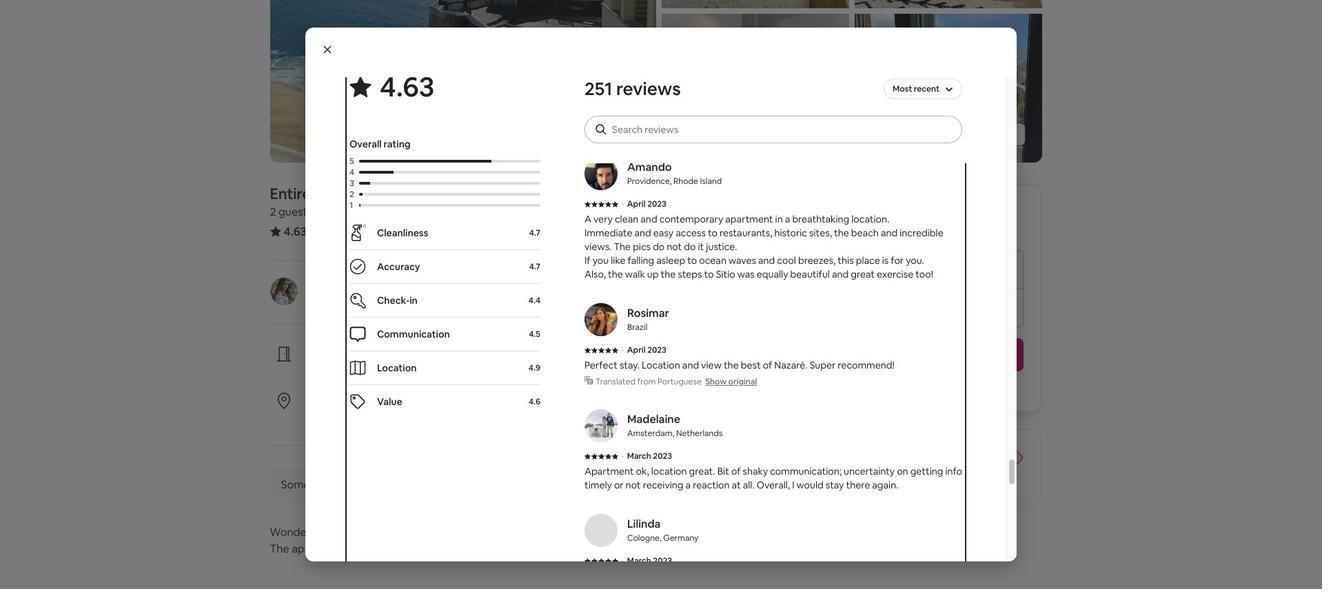 Task type: describe. For each thing, give the bounding box(es) containing it.
1 · april 2023 from the top
[[622, 108, 667, 119]]

0 vertical spatial to
[[708, 227, 718, 239]]

best
[[741, 359, 761, 372]]

it
[[698, 241, 704, 253]]

rating
[[384, 138, 411, 150]]

ocean
[[700, 255, 727, 267]]

cologne,
[[628, 533, 662, 544]]

pics
[[633, 241, 651, 253]]

rosimar
[[628, 306, 670, 321]]

0 horizontal spatial location.
[[698, 122, 736, 134]]

brazil
[[628, 322, 648, 333]]

netherlands for ken
[[671, 85, 718, 96]]

0 horizontal spatial info
[[313, 478, 332, 492]]

portugal
[[459, 184, 519, 203]]

rosimar brazil
[[628, 306, 670, 333]]

lilinda cologne, germany
[[628, 517, 699, 544]]

rate
[[929, 459, 949, 474]]

not inside apartment ok, location great. bit of shaky communication; uncertainty on getting info timely or not receiving a reaction at all. overall, i would stay there again.
[[626, 479, 641, 492]]

thanks. what a wonderful location. really enjoyed it!
[[585, 122, 810, 134]]

yet
[[955, 383, 970, 395]]

1 vertical spatial reviews
[[335, 224, 375, 239]]

host profile picture image
[[270, 278, 298, 306]]

waves
[[729, 255, 757, 267]]

nazaré.
[[775, 359, 808, 372]]

entire
[[270, 184, 311, 203]]

hosted by daniela 6 years hosting
[[314, 277, 408, 307]]

apartment
[[585, 466, 634, 478]]

all
[[971, 128, 981, 141]]

up
[[648, 268, 659, 281]]

less
[[802, 459, 821, 474]]

$75 aud
[[946, 446, 991, 460]]

getting
[[911, 466, 944, 478]]

2023 for amando
[[648, 199, 667, 210]]

wonderful
[[270, 526, 324, 540]]

4.7 for cleanliness
[[530, 228, 541, 239]]

place
[[856, 255, 881, 267]]

12/22/2023
[[922, 268, 973, 281]]

bedroom
[[327, 205, 374, 219]]

wonderful
[[651, 122, 696, 134]]

island
[[700, 176, 722, 187]]

hosting
[[348, 295, 381, 307]]

been
[[354, 478, 380, 492]]

incredible
[[900, 227, 944, 239]]

avg.
[[869, 459, 890, 474]]

translated from portuguese show original
[[596, 377, 758, 388]]

very
[[594, 213, 613, 226]]

accuracy
[[377, 261, 420, 273]]

steps
[[678, 268, 703, 281]]

in left with
[[382, 363, 390, 376]]

1 horizontal spatial location
[[642, 359, 681, 372]]

a inside wonderful ocean-facing frontline apartment. the apartment enjoys a unique view of the sea and nazareth.
[[384, 542, 390, 557]]

march for lilinda
[[628, 556, 652, 567]]

· march 2023 for madelaine
[[622, 451, 673, 462]]

check-
[[377, 295, 410, 307]]

uncertainty
[[844, 466, 895, 478]]

value
[[377, 396, 403, 408]]

on
[[897, 466, 909, 478]]

all.
[[743, 479, 755, 492]]

overall
[[350, 138, 382, 150]]

amando
[[628, 160, 672, 175]]

asleep
[[657, 255, 686, 267]]

cool
[[778, 255, 797, 267]]

a inside great location 95% of recent guests gave the location a 5-star rating.
[[487, 410, 492, 423]]

nazaré,
[[403, 184, 456, 203]]

equally
[[757, 268, 789, 281]]

the inside a very clean and contemporary apartment in a breathtaking location. immediate and easy access to restaurants, historic sites, the beach and incredible views. the pics do not do it justice. if you like falling asleep to ocean waves and cool breezes, this place is for you. also, the walk up the steps to sitio was equally beautiful and great exercise too!
[[614, 241, 631, 253]]

a very clean and contemporary apartment in a breathtaking location. immediate and easy access to restaurants, historic sites, the beach and incredible views. the pics do not do it justice. if you like falling asleep to ocean waves and cool breezes, this place is for you. also, the walk up the steps to sitio was equally beautiful and great exercise too!
[[585, 213, 944, 281]]

access
[[676, 227, 706, 239]]

daniela
[[370, 277, 408, 292]]

walk
[[625, 268, 645, 281]]

4.63 inside dialog
[[380, 69, 435, 105]]

and up pics
[[635, 227, 652, 239]]

april for rosimar
[[628, 345, 646, 356]]

a right what
[[643, 122, 649, 134]]

of inside great location 95% of recent guests gave the location a 5-star rating.
[[334, 410, 343, 423]]

restaurants,
[[720, 227, 773, 239]]

beach
[[852, 227, 879, 239]]

1 inside 4.63 dialog
[[350, 200, 353, 211]]

a inside a very clean and contemporary apartment in a breathtaking location. immediate and easy access to restaurants, historic sites, the beach and incredible views. the pics do not do it justice. if you like falling asleep to ocean waves and cool breezes, this place is for you. also, the walk up the steps to sitio was equally beautiful and great exercise too!
[[785, 213, 791, 226]]

show inside button
[[944, 128, 969, 141]]

4
[[350, 167, 355, 178]]

2023 for madelaine
[[653, 451, 673, 462]]

the inside great location 95% of recent guests gave the location a 5-star rating.
[[432, 410, 447, 423]]

4.6
[[529, 397, 541, 408]]

$700 aud
[[802, 201, 874, 221]]

2 for 2
[[350, 189, 354, 200]]

5
[[350, 156, 354, 167]]

bath
[[423, 205, 447, 219]]

if
[[585, 255, 591, 267]]

amando image
[[585, 157, 618, 190]]

clean
[[615, 213, 639, 226]]

and up equally
[[759, 255, 775, 267]]

1 april from the top
[[628, 108, 646, 119]]

1 left 'bath'
[[416, 205, 421, 219]]

Search reviews, Press 'Enter' to search text field
[[612, 123, 949, 137]]

the up there
[[849, 459, 866, 474]]

would
[[797, 479, 824, 492]]

lockbox.
[[431, 363, 468, 376]]

are
[[928, 446, 944, 460]]

1 vertical spatial 4.63
[[284, 224, 307, 239]]

the down asleep
[[661, 268, 676, 281]]

like
[[611, 255, 626, 267]]

rhode
[[674, 176, 699, 187]]

bit
[[718, 466, 730, 478]]

1 vertical spatial to
[[688, 255, 697, 267]]

and inside wonderful ocean-facing frontline apartment. the apartment enjoys a unique view of the sea and nazareth.
[[507, 542, 526, 557]]

last
[[802, 473, 820, 488]]

your
[[871, 446, 894, 460]]

hosted
[[314, 277, 352, 292]]

· april 2023 for rosimar
[[622, 345, 667, 356]]

communication
[[377, 328, 450, 341]]

overall rating
[[350, 138, 411, 150]]

1 bedroom · 1 bed · 1 bath
[[320, 205, 447, 219]]

0 horizontal spatial guests
[[279, 205, 313, 219]]

contemporary
[[660, 213, 724, 226]]

view inside 4.63 dialog
[[702, 359, 722, 372]]

you
[[593, 255, 609, 267]]

eindhoven,
[[628, 85, 669, 96]]

breathtaking
[[793, 213, 850, 226]]

show inside 4.63 dialog
[[706, 377, 727, 388]]

1 vertical spatial 251 reviews
[[315, 224, 375, 239]]

entire rental unit in nazaré, portugal
[[270, 184, 519, 203]]

0 horizontal spatial location
[[377, 362, 417, 375]]

i
[[793, 479, 795, 492]]

4.4
[[529, 295, 541, 306]]



Task type: locate. For each thing, give the bounding box(es) containing it.
1 do from the left
[[653, 241, 665, 253]]

4.63 up rating
[[380, 69, 435, 105]]

2 vertical spatial · april 2023
[[622, 345, 667, 356]]

location up 'receiving'
[[652, 466, 687, 478]]

total
[[802, 221, 824, 234]]

by
[[355, 277, 367, 292]]

lovely studio/apartment in sítio da nazaré 2 image 5 image
[[855, 13, 1043, 163]]

location. up beach
[[852, 213, 890, 226]]

april up clean
[[628, 199, 646, 210]]

1 horizontal spatial show
[[944, 128, 969, 141]]

of right best
[[763, 359, 773, 372]]

1 horizontal spatial the
[[614, 241, 631, 253]]

portuguese
[[658, 377, 702, 388]]

view up 'show original' button
[[702, 359, 722, 372]]

· april 2023 up clean
[[622, 199, 667, 210]]

madelaine amsterdam, netherlands
[[628, 412, 723, 439]]

and right beach
[[881, 227, 898, 239]]

0 horizontal spatial recent
[[346, 410, 375, 423]]

251 reviews inside 4.63 dialog
[[585, 77, 681, 101]]

reserve button
[[802, 339, 1025, 372]]

show left "all"
[[944, 128, 969, 141]]

do left it
[[684, 241, 696, 253]]

0 vertical spatial netherlands
[[671, 85, 718, 96]]

is
[[883, 255, 889, 267]]

a up historic at the top right of the page
[[785, 213, 791, 226]]

info inside apartment ok, location great. bit of shaky communication; uncertainty on getting info timely or not receiving a reaction at all. overall, i would stay there again.
[[946, 466, 963, 478]]

251 reviews link
[[315, 224, 375, 239]]

of right bit
[[732, 466, 741, 478]]

1 horizontal spatial 251
[[585, 77, 613, 101]]

of right rate
[[952, 459, 962, 474]]

251 reviews down bedroom
[[315, 224, 375, 239]]

1 vertical spatial not
[[626, 479, 641, 492]]

3 april from the top
[[628, 345, 646, 356]]

yourself
[[345, 363, 380, 376]]

to up steps
[[688, 255, 697, 267]]

· march 2023 up "ok,"
[[622, 451, 673, 462]]

0 horizontal spatial apartment
[[292, 542, 346, 557]]

0 vertical spatial reviews
[[617, 77, 681, 101]]

and right sea
[[507, 542, 526, 557]]

2 vertical spatial location
[[652, 466, 687, 478]]

2 · april 2023 from the top
[[622, 199, 667, 210]]

1 vertical spatial location
[[449, 410, 485, 423]]

0 vertical spatial 2
[[350, 189, 354, 200]]

april up what
[[628, 108, 646, 119]]

· april 2023 up stay.
[[622, 345, 667, 356]]

4.63 down 2 guests
[[284, 224, 307, 239]]

1 vertical spatial 2
[[270, 205, 276, 219]]

4.63
[[380, 69, 435, 105], [284, 224, 307, 239]]

251 reviews up what
[[585, 77, 681, 101]]

providence,
[[628, 176, 672, 187]]

won't
[[876, 383, 901, 395]]

0 horizontal spatial do
[[653, 241, 665, 253]]

overall,
[[757, 479, 791, 492]]

2 horizontal spatial location
[[652, 466, 687, 478]]

do down easy
[[653, 241, 665, 253]]

1 horizontal spatial apartment
[[726, 213, 774, 226]]

the down wonderful
[[270, 542, 289, 557]]

1 horizontal spatial guests
[[377, 410, 407, 423]]

the right 'gave'
[[432, 410, 447, 423]]

0 horizontal spatial the
[[270, 542, 289, 557]]

ken
[[628, 69, 648, 83]]

0 vertical spatial march
[[628, 451, 652, 462]]

the inside wonderful ocean-facing frontline apartment. the apartment enjoys a unique view of the sea and nazareth.
[[270, 542, 289, 557]]

march down cologne,
[[628, 556, 652, 567]]

the right with
[[414, 363, 429, 376]]

location
[[346, 392, 389, 407], [449, 410, 485, 423], [652, 466, 687, 478]]

1 march from the top
[[628, 451, 652, 462]]

0 vertical spatial view
[[702, 359, 722, 372]]

a down the great.
[[686, 479, 691, 492]]

251 up thanks.
[[585, 77, 613, 101]]

view inside wonderful ocean-facing frontline apartment. the apartment enjoys a unique view of the sea and nazareth.
[[429, 542, 452, 557]]

1 horizontal spatial location.
[[852, 213, 890, 226]]

a
[[585, 213, 592, 226]]

1 horizontal spatial 2
[[350, 189, 354, 200]]

apartment inside wonderful ocean-facing frontline apartment. the apartment enjoys a unique view of the sea and nazareth.
[[292, 542, 346, 557]]

0 horizontal spatial show
[[706, 377, 727, 388]]

guests down entire
[[279, 205, 313, 219]]

2023 down brazil
[[648, 345, 667, 356]]

what
[[619, 122, 641, 134]]

2 do from the left
[[684, 241, 696, 253]]

great location 95% of recent guests gave the location a 5-star rating.
[[314, 392, 551, 423]]

thanks.
[[585, 122, 617, 134]]

251 down bedroom
[[315, 224, 333, 239]]

rosimar image
[[585, 303, 618, 337], [585, 303, 618, 337]]

0 vertical spatial recent
[[914, 83, 940, 94]]

location. left "really"
[[698, 122, 736, 134]]

the inside self check-in check yourself in with the lockbox.
[[414, 363, 429, 376]]

lilinda
[[628, 517, 661, 532]]

1 horizontal spatial info
[[946, 466, 963, 478]]

2023 down the providence,
[[648, 199, 667, 210]]

2 vertical spatial april
[[628, 345, 646, 356]]

0 vertical spatial location
[[346, 392, 389, 407]]

netherlands inside madelaine amsterdam, netherlands
[[677, 428, 723, 439]]

falling
[[628, 255, 655, 267]]

apartment inside a very clean and contemporary apartment in a breathtaking location. immediate and easy access to restaurants, historic sites, the beach and incredible views. the pics do not do it justice. if you like falling asleep to ocean waves and cool breezes, this place is for you. also, the walk up the steps to sitio was equally beautiful and great exercise too!
[[726, 213, 774, 226]]

2
[[350, 189, 354, 200], [270, 205, 276, 219]]

the right rate
[[965, 459, 982, 474]]

1 vertical spatial 251
[[315, 224, 333, 239]]

1 down the 3
[[350, 200, 353, 211]]

0 vertical spatial the
[[614, 241, 631, 253]]

· march 2023 down cologne,
[[622, 556, 673, 567]]

to up justice.
[[708, 227, 718, 239]]

sites,
[[810, 227, 832, 239]]

receiving
[[643, 479, 684, 492]]

translated.
[[453, 478, 508, 492]]

0 vertical spatial 251 reviews
[[585, 77, 681, 101]]

immediate
[[585, 227, 633, 239]]

1 horizontal spatial not
[[667, 241, 682, 253]]

0 vertical spatial · april 2023
[[622, 108, 667, 119]]

you.
[[906, 255, 925, 267]]

or
[[614, 479, 624, 492]]

perfect stay. location and view the best of nazaré. super recommend!
[[585, 359, 895, 372]]

1 vertical spatial recent
[[346, 410, 375, 423]]

the up 'show original' button
[[724, 359, 739, 372]]

4.63 dialog
[[306, 28, 1017, 590]]

recommend!
[[838, 359, 895, 372]]

reaction
[[693, 479, 730, 492]]

easy
[[654, 227, 674, 239]]

show
[[944, 128, 969, 141], [706, 377, 727, 388]]

apartment.
[[441, 526, 498, 540]]

amando image
[[585, 157, 618, 190]]

ken image
[[585, 66, 618, 99], [585, 66, 618, 99]]

historic
[[775, 227, 808, 239]]

2023 up the wonderful
[[648, 108, 667, 119]]

1 vertical spatial view
[[429, 542, 452, 557]]

1 horizontal spatial location
[[449, 410, 485, 423]]

1 vertical spatial · march 2023
[[622, 556, 673, 567]]

frontline
[[396, 526, 438, 540]]

1 down rental
[[320, 205, 325, 219]]

apartment
[[726, 213, 774, 226], [292, 542, 346, 557]]

1 vertical spatial march
[[628, 556, 652, 567]]

0 vertical spatial 4.7
[[530, 228, 541, 239]]

there
[[847, 479, 871, 492]]

reviews up what
[[617, 77, 681, 101]]

of inside your dates are $75 aud less than the avg. nightly rate of the last 60 days.
[[952, 459, 962, 474]]

a down facing
[[384, 542, 390, 557]]

in up communication
[[410, 295, 418, 307]]

not up asleep
[[667, 241, 682, 253]]

to down 'ocean'
[[705, 268, 714, 281]]

3 · april 2023 from the top
[[622, 345, 667, 356]]

1 vertical spatial april
[[628, 199, 646, 210]]

6
[[314, 295, 320, 307]]

cleanliness
[[377, 227, 428, 239]]

enjoys
[[349, 542, 381, 557]]

0 vertical spatial 4.63
[[380, 69, 435, 105]]

of inside wonderful ocean-facing frontline apartment. the apartment enjoys a unique view of the sea and nazareth.
[[455, 542, 465, 557]]

april for amando
[[628, 199, 646, 210]]

1 horizontal spatial view
[[702, 359, 722, 372]]

recent right 95%
[[346, 410, 375, 423]]

madelaine
[[628, 412, 681, 427]]

lovely studio/apartment in sítio da nazaré 2 image 4 image
[[855, 0, 1043, 8]]

location left 5-
[[449, 410, 485, 423]]

1 vertical spatial the
[[270, 542, 289, 557]]

the
[[614, 241, 631, 253], [270, 542, 289, 557]]

1 · march 2023 from the top
[[622, 451, 673, 462]]

lovely studio/apartment in sítio da nazaré 2 image 3 image
[[662, 13, 849, 163]]

of down apartment.
[[455, 542, 465, 557]]

facing
[[362, 526, 393, 540]]

0 vertical spatial show
[[944, 128, 969, 141]]

netherlands inside the ken eindhoven, netherlands
[[671, 85, 718, 96]]

4.7 for accuracy
[[530, 261, 541, 272]]

not inside a very clean and contemporary apartment in a breathtaking location. immediate and easy access to restaurants, historic sites, the beach and incredible views. the pics do not do it justice. if you like falling asleep to ocean waves and cool breezes, this place is for you. also, the walk up the steps to sitio was equally beautiful and great exercise too!
[[667, 241, 682, 253]]

days.
[[838, 473, 864, 488]]

from
[[638, 377, 656, 388]]

1 4.7 from the top
[[530, 228, 541, 239]]

1 vertical spatial · april 2023
[[622, 199, 667, 210]]

1 horizontal spatial do
[[684, 241, 696, 253]]

· april 2023 for amando
[[622, 199, 667, 210]]

and up easy
[[641, 213, 658, 226]]

0 horizontal spatial 251 reviews
[[315, 224, 375, 239]]

show original button
[[706, 377, 758, 388]]

2 4.7 from the top
[[530, 261, 541, 272]]

april up stay.
[[628, 345, 646, 356]]

netherlands up thanks. what a wonderful location. really enjoyed it!
[[671, 85, 718, 96]]

2 vertical spatial to
[[705, 268, 714, 281]]

info left has
[[313, 478, 332, 492]]

the
[[835, 227, 850, 239], [608, 268, 623, 281], [661, 268, 676, 281], [724, 359, 739, 372], [414, 363, 429, 376], [432, 410, 447, 423], [849, 459, 866, 474], [965, 459, 982, 474], [468, 542, 485, 557]]

location down yourself
[[346, 392, 389, 407]]

star
[[503, 410, 521, 423]]

beautiful
[[791, 268, 830, 281]]

· april 2023
[[622, 108, 667, 119], [622, 199, 667, 210], [622, 345, 667, 356]]

recent inside popup button
[[914, 83, 940, 94]]

the up like
[[614, 241, 631, 253]]

0 vertical spatial location.
[[698, 122, 736, 134]]

2023 down cologne,
[[653, 556, 673, 567]]

1 vertical spatial location.
[[852, 213, 890, 226]]

years
[[322, 295, 346, 307]]

in inside a very clean and contemporary apartment in a breathtaking location. immediate and easy access to restaurants, historic sites, the beach and incredible views. the pics do not do it justice. if you like falling asleep to ocean waves and cool breezes, this place is for you. also, the walk up the steps to sitio was equally beautiful and great exercise too!
[[776, 213, 783, 226]]

1 vertical spatial apartment
[[292, 542, 346, 557]]

guests inside great location 95% of recent guests gave the location a 5-star rating.
[[377, 410, 407, 423]]

0 horizontal spatial 251
[[315, 224, 333, 239]]

the down like
[[608, 268, 623, 281]]

1 horizontal spatial 4.63
[[380, 69, 435, 105]]

recent inside great location 95% of recent guests gave the location a 5-star rating.
[[346, 410, 375, 423]]

0 horizontal spatial view
[[429, 542, 452, 557]]

3
[[350, 178, 354, 189]]

of inside apartment ok, location great. bit of shaky communication; uncertainty on getting info timely or not receiving a reaction at all. overall, i would stay there again.
[[732, 466, 741, 478]]

1 vertical spatial netherlands
[[677, 428, 723, 439]]

netherlands up the great.
[[677, 428, 723, 439]]

0 horizontal spatial location
[[346, 392, 389, 407]]

and up the portuguese
[[683, 359, 699, 372]]

location inside apartment ok, location great. bit of shaky communication; uncertainty on getting info timely or not receiving a reaction at all. overall, i would stay there again.
[[652, 466, 687, 478]]

location
[[642, 359, 681, 372], [377, 362, 417, 375]]

0 vertical spatial april
[[628, 108, 646, 119]]

you
[[857, 383, 874, 395]]

· march 2023 for lilinda
[[622, 556, 673, 567]]

the inside wonderful ocean-facing frontline apartment. the apartment enjoys a unique view of the sea and nazareth.
[[468, 542, 485, 557]]

germany
[[664, 533, 699, 544]]

not right or
[[626, 479, 641, 492]]

1 horizontal spatial recent
[[914, 83, 940, 94]]

1 left bed
[[382, 205, 386, 219]]

netherlands for madelaine
[[677, 428, 723, 439]]

gave
[[409, 410, 430, 423]]

self
[[314, 346, 334, 360]]

4.5
[[529, 329, 541, 340]]

most recent button
[[884, 77, 963, 101]]

2 april from the top
[[628, 199, 646, 210]]

amsterdam,
[[628, 428, 675, 439]]

0 horizontal spatial 4.63
[[284, 224, 307, 239]]

· april 2023 up what
[[622, 108, 667, 119]]

enjoyed
[[764, 122, 799, 134]]

lovely studio/apartment in sítio da nazaré 2 image 2 image
[[662, 0, 849, 8]]

a left 5-
[[487, 410, 492, 423]]

0 vertical spatial 251
[[585, 77, 613, 101]]

lovely studio/apartment in sítio da nazaré 2 image 1 image
[[270, 0, 656, 163]]

nazareth.
[[529, 542, 577, 557]]

march up "ok,"
[[628, 451, 652, 462]]

and down this on the top of the page
[[832, 268, 849, 281]]

0 horizontal spatial reviews
[[335, 224, 375, 239]]

reviews inside 4.63 dialog
[[617, 77, 681, 101]]

2023 for lilinda
[[653, 556, 673, 567]]

a inside apartment ok, location great. bit of shaky communication; uncertainty on getting info timely or not receiving a reaction at all. overall, i would stay there again.
[[686, 479, 691, 492]]

taxes
[[858, 221, 882, 234]]

ok,
[[636, 466, 650, 478]]

0 vertical spatial apartment
[[726, 213, 774, 226]]

2023 down amsterdam,
[[653, 451, 673, 462]]

1 horizontal spatial 251 reviews
[[585, 77, 681, 101]]

you won't be charged yet
[[857, 383, 970, 395]]

0 vertical spatial not
[[667, 241, 682, 253]]

communication;
[[771, 466, 842, 478]]

lilinda image
[[585, 515, 618, 548], [585, 515, 618, 548]]

sea
[[487, 542, 505, 557]]

before
[[826, 221, 856, 234]]

0 horizontal spatial not
[[626, 479, 641, 492]]

1 vertical spatial show
[[706, 377, 727, 388]]

march for madelaine
[[628, 451, 652, 462]]

recent
[[914, 83, 940, 94], [346, 410, 375, 423]]

2 inside 4.63 dialog
[[350, 189, 354, 200]]

in up historic at the top right of the page
[[776, 213, 783, 226]]

location up "value"
[[377, 362, 417, 375]]

0 vertical spatial · march 2023
[[622, 451, 673, 462]]

views.
[[585, 241, 612, 253]]

it!
[[801, 122, 810, 134]]

in up yourself
[[372, 346, 381, 360]]

most
[[893, 83, 913, 94]]

view down frontline
[[429, 542, 452, 557]]

too!
[[916, 268, 934, 281]]

madelaine image
[[585, 410, 618, 443], [585, 410, 618, 443]]

2 down entire
[[270, 205, 276, 219]]

2 · march 2023 from the top
[[622, 556, 673, 567]]

translated
[[596, 377, 636, 388]]

reviews down bedroom
[[335, 224, 375, 239]]

apartment up the restaurants,
[[726, 213, 774, 226]]

show left original
[[706, 377, 727, 388]]

0 vertical spatial guests
[[279, 205, 313, 219]]

apartment down wonderful
[[292, 542, 346, 557]]

the down apartment.
[[468, 542, 485, 557]]

2 up bedroom
[[350, 189, 354, 200]]

location. inside a very clean and contemporary apartment in a breathtaking location. immediate and easy access to restaurants, historic sites, the beach and incredible views. the pics do not do it justice. if you like falling asleep to ocean waves and cool breezes, this place is for you. also, the walk up the steps to sitio was equally beautiful and great exercise too!
[[852, 213, 890, 226]]

location up 'from'
[[642, 359, 681, 372]]

the right sites,
[[835, 227, 850, 239]]

2 march from the top
[[628, 556, 652, 567]]

stay
[[826, 479, 845, 492]]

super
[[810, 359, 836, 372]]

1 horizontal spatial reviews
[[617, 77, 681, 101]]

2023 for rosimar
[[648, 345, 667, 356]]

in up bed
[[388, 184, 400, 203]]

reserve
[[893, 348, 934, 362]]

charged
[[916, 383, 953, 395]]

251 inside 4.63 dialog
[[585, 77, 613, 101]]

1 vertical spatial guests
[[377, 410, 407, 423]]

perfect
[[585, 359, 618, 372]]

0 horizontal spatial 2
[[270, 205, 276, 219]]

also,
[[585, 268, 606, 281]]

of right 95%
[[334, 410, 343, 423]]

great
[[851, 268, 875, 281]]

recent right most
[[914, 83, 940, 94]]

1 vertical spatial 4.7
[[530, 261, 541, 272]]

show all photos button
[[916, 123, 1026, 146]]

guests down "value"
[[377, 410, 407, 423]]

info down $75 aud
[[946, 466, 963, 478]]

2 for 2 guests
[[270, 205, 276, 219]]

5-
[[494, 410, 503, 423]]



Task type: vqa. For each thing, say whether or not it's contained in the screenshot.
won't
yes



